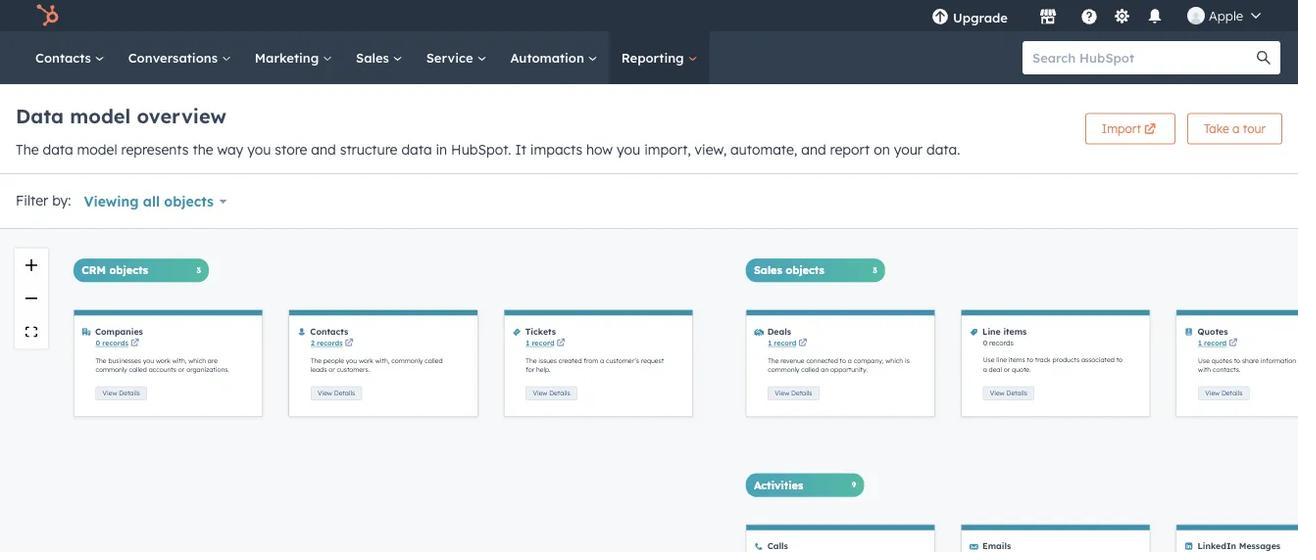 Task type: describe. For each thing, give the bounding box(es) containing it.
search image
[[1257, 51, 1271, 65]]

a inside the issues created from a customer's request for help.
[[600, 357, 604, 365]]

1 record link for quotes
[[1198, 339, 1227, 348]]

work for companies
[[156, 357, 170, 365]]

the for the revenue connected to a company, which is commonly called an opportunity.
[[768, 357, 779, 365]]

called inside the people you work with, commonly called leads or customers.
[[425, 357, 443, 365]]

customer's
[[606, 357, 639, 365]]

way
[[217, 141, 243, 158]]

sales link
[[344, 31, 414, 84]]

view details button for tickets
[[526, 387, 577, 401]]

impacts
[[530, 141, 583, 158]]

1 and from the left
[[311, 141, 336, 158]]

by:
[[52, 192, 71, 209]]

leads
[[311, 367, 327, 375]]

marketing link
[[243, 31, 344, 84]]

use for quotes
[[1198, 357, 1210, 365]]

1 data from the left
[[43, 141, 73, 158]]

contacts inside contacts link
[[35, 50, 95, 66]]

store
[[275, 141, 307, 158]]

0 vertical spatial model
[[70, 104, 131, 128]]

objects
[[164, 193, 214, 210]]

quote.
[[1012, 366, 1031, 374]]

take a tour button
[[1187, 113, 1282, 145]]

deal
[[989, 366, 1002, 374]]

automation link
[[498, 31, 610, 84]]

structure
[[340, 141, 398, 158]]

organizations.
[[186, 367, 229, 375]]

you inside the people you work with, commonly called leads or customers.
[[346, 357, 357, 365]]

view details for quotes
[[1205, 390, 1243, 398]]

the revenue connected to a company, which is commonly called an opportunity.
[[768, 357, 910, 375]]

you right how
[[617, 141, 640, 158]]

reporting link
[[610, 31, 709, 84]]

0 records link
[[96, 339, 128, 348]]

filter by:
[[16, 192, 71, 209]]

bob builder image
[[1187, 7, 1205, 25]]

view details button for companies
[[96, 387, 147, 401]]

to left track
[[1027, 357, 1033, 365]]

report
[[830, 141, 870, 158]]

tickets
[[525, 327, 556, 338]]

connected
[[806, 357, 838, 365]]

view details button for contacts
[[311, 387, 362, 401]]

quotes
[[1198, 327, 1228, 338]]

import
[[1102, 122, 1141, 136]]

a inside button
[[1232, 122, 1240, 136]]

a inside use line items to track products associated to a deal or quote.
[[983, 366, 987, 374]]

automate,
[[731, 141, 797, 158]]

the for the businesses you work with, which are commonly called accounts or organizations.
[[96, 357, 106, 365]]

view details for tickets
[[533, 390, 570, 398]]

for
[[526, 367, 535, 375]]

contacts link
[[24, 31, 116, 84]]

which inside the revenue connected to a company, which is commonly called an opportunity.
[[886, 357, 903, 365]]

import,
[[644, 141, 691, 158]]

2 records link
[[311, 339, 343, 348]]

fit view image
[[25, 327, 37, 338]]

or inside the people you work with, commonly called leads or customers.
[[329, 367, 335, 375]]

details for quotes
[[1222, 390, 1243, 398]]

emails
[[983, 542, 1011, 553]]

use line items to track products associated to a deal or quote.
[[983, 357, 1123, 374]]

data
[[16, 104, 64, 128]]

records for companies
[[102, 339, 128, 348]]

1 record for tickets
[[526, 339, 554, 348]]

upgrade image
[[931, 9, 949, 26]]

2 and from the left
[[801, 141, 826, 158]]

1 vertical spatial contacts
[[310, 327, 348, 338]]

linkedin
[[1198, 542, 1236, 553]]

commonly inside the businesses you work with, which are commonly called accounts or organizations.
[[96, 367, 127, 375]]

the for the data model represents the way you store and structure data in hubspot. it impacts how you import, view, automate, and report on your data.
[[16, 141, 39, 158]]

it
[[515, 141, 526, 158]]

the
[[193, 141, 213, 158]]

quotes
[[1212, 357, 1232, 365]]

linkedin messages
[[1198, 542, 1281, 553]]

the people you work with, commonly called leads or customers.
[[311, 357, 443, 375]]

take a tour
[[1204, 122, 1266, 136]]

overview
[[137, 104, 226, 128]]

to inside "use quotes to share information a"
[[1234, 357, 1240, 365]]

the issues created from a customer's request for help.
[[526, 357, 664, 375]]

with, for contacts
[[375, 357, 390, 365]]

details for deals
[[791, 390, 812, 398]]

view details for line items
[[990, 390, 1027, 398]]

with, for companies
[[172, 357, 187, 365]]

from
[[584, 357, 598, 365]]

or for line items
[[1004, 366, 1010, 374]]

the for the issues created from a customer's request for help.
[[526, 357, 537, 365]]

take
[[1204, 122, 1229, 136]]

which inside the businesses you work with, which are commonly called accounts or organizations.
[[188, 357, 206, 365]]

view for companies
[[103, 390, 117, 398]]

1 0 records from the left
[[96, 339, 128, 348]]

line
[[983, 327, 1001, 338]]

the data model represents the way you store and structure data in hubspot. it impacts how you import, view, automate, and report on your data.
[[16, 141, 960, 158]]

use quotes to share information a
[[1198, 357, 1298, 375]]

hubspot.
[[451, 141, 511, 158]]

products
[[1053, 357, 1080, 365]]

viewing all objects
[[84, 193, 214, 210]]

the for the people you work with, commonly called leads or customers.
[[311, 357, 322, 365]]

messages
[[1239, 542, 1281, 553]]

on
[[874, 141, 890, 158]]

how
[[586, 141, 613, 158]]

issues
[[539, 357, 557, 365]]

represents
[[121, 141, 189, 158]]

view for contacts
[[318, 390, 332, 398]]

marketplaces image
[[1039, 9, 1057, 26]]

details for tickets
[[549, 390, 570, 398]]

company,
[[854, 357, 884, 365]]



Task type: vqa. For each thing, say whether or not it's contained in the screenshot.
easier
no



Task type: locate. For each thing, give the bounding box(es) containing it.
0 vertical spatial contacts
[[35, 50, 95, 66]]

called inside the businesses you work with, which are commonly called accounts or organizations.
[[129, 367, 147, 375]]

menu
[[918, 0, 1275, 31]]

1 horizontal spatial called
[[425, 357, 443, 365]]

created
[[559, 357, 582, 365]]

details down revenue
[[791, 390, 812, 398]]

or for companies
[[178, 367, 185, 375]]

commonly inside the revenue connected to a company, which is commonly called an opportunity.
[[768, 367, 800, 375]]

view details for companies
[[103, 390, 140, 398]]

notifications image
[[1146, 9, 1164, 26]]

view details for contacts
[[318, 390, 355, 398]]

view,
[[695, 141, 727, 158]]

you inside the businesses you work with, which are commonly called accounts or organizations.
[[143, 357, 154, 365]]

3 record from the left
[[1204, 339, 1227, 348]]

1 horizontal spatial commonly
[[391, 357, 423, 365]]

use inside "use quotes to share information a"
[[1198, 357, 1210, 365]]

data model overview
[[16, 104, 226, 128]]

2 records
[[311, 339, 343, 348]]

with, inside the businesses you work with, which are commonly called accounts or organizations.
[[172, 357, 187, 365]]

hubspot image
[[35, 4, 59, 27]]

with,
[[172, 357, 187, 365], [375, 357, 390, 365]]

deals
[[767, 327, 791, 338]]

an
[[821, 367, 829, 375]]

the up for
[[526, 357, 537, 365]]

contacts up 2 records
[[310, 327, 348, 338]]

0 horizontal spatial record
[[532, 339, 554, 348]]

record for quotes
[[1204, 339, 1227, 348]]

3 1 record link from the left
[[1198, 339, 1227, 348]]

view details down customers.
[[318, 390, 355, 398]]

details down quote.
[[1006, 390, 1027, 398]]

which up organizations. on the left bottom of the page
[[188, 357, 206, 365]]

details down "use quotes to share information a"
[[1222, 390, 1243, 398]]

0 horizontal spatial or
[[178, 367, 185, 375]]

0 horizontal spatial with,
[[172, 357, 187, 365]]

0 horizontal spatial called
[[129, 367, 147, 375]]

record down deals
[[774, 339, 797, 348]]

1 horizontal spatial records
[[317, 339, 343, 348]]

1 record link down the quotes
[[1198, 339, 1227, 348]]

5 view from the left
[[990, 390, 1005, 398]]

hubspot link
[[24, 4, 74, 27]]

1 for deals
[[768, 339, 772, 348]]

2 records from the left
[[317, 339, 343, 348]]

service link
[[414, 31, 498, 84]]

model
[[70, 104, 131, 128], [77, 141, 117, 158]]

2 horizontal spatial called
[[801, 367, 819, 375]]

line
[[996, 357, 1007, 365]]

details
[[119, 390, 140, 398], [334, 390, 355, 398], [549, 390, 570, 398], [791, 390, 812, 398], [1006, 390, 1027, 398], [1222, 390, 1243, 398]]

0 down companies
[[96, 339, 100, 348]]

3 view details from the left
[[533, 390, 570, 398]]

1 horizontal spatial with,
[[375, 357, 390, 365]]

details for line items
[[1006, 390, 1027, 398]]

3 records from the left
[[989, 339, 1014, 348]]

use up deal
[[983, 357, 995, 365]]

a left deal
[[983, 366, 987, 374]]

0 horizontal spatial and
[[311, 141, 336, 158]]

the businesses you work with, which are commonly called accounts or organizations.
[[96, 357, 229, 375]]

items up quote.
[[1009, 357, 1025, 365]]

0 records down companies
[[96, 339, 128, 348]]

in
[[436, 141, 447, 158]]

with, up 'accounts'
[[172, 357, 187, 365]]

1 record for deals
[[768, 339, 797, 348]]

view details button down businesses at left
[[96, 387, 147, 401]]

and left the report
[[801, 141, 826, 158]]

view details button for deals
[[768, 387, 819, 401]]

model down data model overview
[[77, 141, 117, 158]]

associated
[[1081, 357, 1115, 365]]

5 view details button from the left
[[983, 387, 1034, 401]]

use for line items
[[983, 357, 995, 365]]

1 record link for deals
[[768, 339, 797, 348]]

your
[[894, 141, 923, 158]]

5 details from the left
[[1006, 390, 1027, 398]]

1 view from the left
[[103, 390, 117, 398]]

filter
[[16, 192, 48, 209]]

view for quotes
[[1205, 390, 1220, 398]]

0 horizontal spatial contacts
[[35, 50, 95, 66]]

0 horizontal spatial 1
[[526, 339, 530, 348]]

view down deal
[[990, 390, 1005, 398]]

1 horizontal spatial 1 record
[[768, 339, 797, 348]]

2 with, from the left
[[375, 357, 390, 365]]

the up leads at the bottom left
[[311, 357, 322, 365]]

1 horizontal spatial and
[[801, 141, 826, 158]]

1 horizontal spatial use
[[1198, 357, 1210, 365]]

view details button down quote.
[[983, 387, 1034, 401]]

menu containing apple
[[918, 0, 1275, 31]]

0 horizontal spatial data
[[43, 141, 73, 158]]

2 horizontal spatial record
[[1204, 339, 1227, 348]]

1 horizontal spatial record
[[774, 339, 797, 348]]

6 view details from the left
[[1205, 390, 1243, 398]]

apple
[[1209, 7, 1243, 24]]

0 horizontal spatial which
[[188, 357, 206, 365]]

settings link
[[1110, 5, 1134, 26]]

or inside use line items to track products associated to a deal or quote.
[[1004, 366, 1010, 374]]

records down companies
[[102, 339, 128, 348]]

you right 'way'
[[247, 141, 271, 158]]

3 view from the left
[[533, 390, 547, 398]]

data
[[43, 141, 73, 158], [401, 141, 432, 158]]

0 horizontal spatial 0
[[96, 339, 100, 348]]

2 horizontal spatial 1 record link
[[1198, 339, 1227, 348]]

to inside the revenue connected to a company, which is commonly called an opportunity.
[[840, 357, 846, 365]]

3 1 from the left
[[1198, 339, 1202, 348]]

records
[[102, 339, 128, 348], [317, 339, 343, 348], [989, 339, 1014, 348]]

or
[[1004, 366, 1010, 374], [178, 367, 185, 375], [329, 367, 335, 375]]

marketplaces button
[[1028, 0, 1069, 31]]

work for contacts
[[359, 357, 373, 365]]

1 records from the left
[[102, 339, 128, 348]]

commonly right the people
[[391, 357, 423, 365]]

2 1 from the left
[[768, 339, 772, 348]]

work inside the businesses you work with, which are commonly called accounts or organizations.
[[156, 357, 170, 365]]

a inside "use quotes to share information a"
[[1298, 357, 1298, 365]]

which left is
[[886, 357, 903, 365]]

1 record link down tickets
[[526, 339, 554, 348]]

use inside use line items to track products associated to a deal or quote.
[[983, 357, 995, 365]]

the down "0 records" link
[[96, 357, 106, 365]]

4 view details button from the left
[[768, 387, 819, 401]]

a right information
[[1298, 357, 1298, 365]]

record down the quotes
[[1204, 339, 1227, 348]]

1 horizontal spatial which
[[886, 357, 903, 365]]

search button
[[1247, 41, 1280, 75]]

a left tour
[[1232, 122, 1240, 136]]

2 0 records from the left
[[983, 339, 1014, 348]]

0 horizontal spatial 0 records
[[96, 339, 128, 348]]

to right associated at the right bottom of page
[[1116, 357, 1123, 365]]

record for deals
[[774, 339, 797, 348]]

record for tickets
[[532, 339, 554, 348]]

2 horizontal spatial 1 record
[[1198, 339, 1227, 348]]

2 or from the left
[[178, 367, 185, 375]]

notifications button
[[1138, 0, 1172, 31]]

1 or from the left
[[1004, 366, 1010, 374]]

you up customers.
[[346, 357, 357, 365]]

2 record from the left
[[774, 339, 797, 348]]

0 horizontal spatial 1 record
[[526, 339, 554, 348]]

0 records down the line items
[[983, 339, 1014, 348]]

1 horizontal spatial 1
[[768, 339, 772, 348]]

2 1 record from the left
[[768, 339, 797, 348]]

request
[[641, 357, 664, 365]]

the inside the people you work with, commonly called leads or customers.
[[311, 357, 322, 365]]

view details button down customers.
[[311, 387, 362, 401]]

3 1 record from the left
[[1198, 339, 1227, 348]]

share
[[1242, 357, 1259, 365]]

contacts down 'hubspot' link
[[35, 50, 95, 66]]

view for tickets
[[533, 390, 547, 398]]

2 horizontal spatial records
[[989, 339, 1014, 348]]

view details for deals
[[775, 390, 812, 398]]

are
[[208, 357, 218, 365]]

1 record link down deals
[[768, 339, 797, 348]]

tour
[[1243, 122, 1266, 136]]

or right 'accounts'
[[178, 367, 185, 375]]

1 for quotes
[[1198, 339, 1202, 348]]

work up customers.
[[359, 357, 373, 365]]

view down revenue
[[775, 390, 789, 398]]

records down the line items
[[989, 339, 1014, 348]]

to left share
[[1234, 357, 1240, 365]]

1 horizontal spatial or
[[329, 367, 335, 375]]

the inside the revenue connected to a company, which is commonly called an opportunity.
[[768, 357, 779, 365]]

view details button down revenue
[[768, 387, 819, 401]]

4 view from the left
[[775, 390, 789, 398]]

commonly inside the people you work with, commonly called leads or customers.
[[391, 357, 423, 365]]

records for contacts
[[317, 339, 343, 348]]

automation
[[510, 50, 588, 66]]

details for companies
[[119, 390, 140, 398]]

3 view details button from the left
[[526, 387, 577, 401]]

view details down quotes
[[1205, 390, 1243, 398]]

1 1 record from the left
[[526, 339, 554, 348]]

4 details from the left
[[791, 390, 812, 398]]

opportunity.
[[831, 367, 868, 375]]

data down data
[[43, 141, 73, 158]]

2 0 from the left
[[983, 339, 987, 348]]

view details down help.
[[533, 390, 570, 398]]

view details down revenue
[[775, 390, 812, 398]]

0 horizontal spatial commonly
[[96, 367, 127, 375]]

1 record down deals
[[768, 339, 797, 348]]

1 record for quotes
[[1198, 339, 1227, 348]]

sales
[[356, 50, 393, 66]]

0 horizontal spatial use
[[983, 357, 995, 365]]

1 horizontal spatial contacts
[[310, 327, 348, 338]]

viewing all objects button
[[71, 182, 240, 222]]

details down help.
[[549, 390, 570, 398]]

the down data
[[16, 141, 39, 158]]

1 horizontal spatial data
[[401, 141, 432, 158]]

view down help.
[[533, 390, 547, 398]]

marketing
[[255, 50, 323, 66]]

the left revenue
[[768, 357, 779, 365]]

1 vertical spatial items
[[1009, 357, 1025, 365]]

6 view from the left
[[1205, 390, 1220, 398]]

commonly down businesses at left
[[96, 367, 127, 375]]

3 or from the left
[[329, 367, 335, 375]]

0 down line
[[983, 339, 987, 348]]

0 vertical spatial items
[[1003, 327, 1027, 338]]

model right data
[[70, 104, 131, 128]]

commonly down revenue
[[768, 367, 800, 375]]

apple button
[[1176, 0, 1273, 31]]

1 with, from the left
[[172, 357, 187, 365]]

data.
[[927, 141, 960, 158]]

all
[[143, 193, 160, 210]]

details down customers.
[[334, 390, 355, 398]]

2
[[311, 339, 315, 348]]

1 work from the left
[[156, 357, 170, 365]]

to
[[1027, 357, 1033, 365], [1116, 357, 1123, 365], [840, 357, 846, 365], [1234, 357, 1240, 365]]

or down the people
[[329, 367, 335, 375]]

2 details from the left
[[334, 390, 355, 398]]

1 horizontal spatial 0 records
[[983, 339, 1014, 348]]

help image
[[1080, 9, 1098, 26]]

companies
[[95, 327, 143, 338]]

0 horizontal spatial work
[[156, 357, 170, 365]]

2 1 record link from the left
[[768, 339, 797, 348]]

3 details from the left
[[549, 390, 570, 398]]

0 horizontal spatial 1 record link
[[526, 339, 554, 348]]

1 0 from the left
[[96, 339, 100, 348]]

to up opportunity.
[[840, 357, 846, 365]]

help.
[[536, 367, 551, 375]]

which
[[188, 357, 206, 365], [886, 357, 903, 365]]

2 data from the left
[[401, 141, 432, 158]]

view down quotes
[[1205, 390, 1220, 398]]

1 view details button from the left
[[96, 387, 147, 401]]

upgrade
[[953, 9, 1008, 25]]

the inside the businesses you work with, which are commonly called accounts or organizations.
[[96, 357, 106, 365]]

1 record link for tickets
[[526, 339, 554, 348]]

with, inside the people you work with, commonly called leads or customers.
[[375, 357, 390, 365]]

the inside the issues created from a customer's request for help.
[[526, 357, 537, 365]]

or down line
[[1004, 366, 1010, 374]]

items
[[1003, 327, 1027, 338], [1009, 357, 1025, 365]]

line items
[[983, 327, 1027, 338]]

view for deals
[[775, 390, 789, 398]]

1 1 record link from the left
[[526, 339, 554, 348]]

1
[[526, 339, 530, 348], [768, 339, 772, 348], [1198, 339, 1202, 348]]

1 record down the quotes
[[1198, 339, 1227, 348]]

service
[[426, 50, 477, 66]]

2 horizontal spatial or
[[1004, 366, 1010, 374]]

2 which from the left
[[886, 357, 903, 365]]

zoom in image
[[25, 260, 37, 272]]

items inside use line items to track products associated to a deal or quote.
[[1009, 357, 1025, 365]]

a right from
[[600, 357, 604, 365]]

and right store
[[311, 141, 336, 158]]

a inside the revenue connected to a company, which is commonly called an opportunity.
[[848, 357, 852, 365]]

6 details from the left
[[1222, 390, 1243, 398]]

track
[[1035, 357, 1051, 365]]

1 details from the left
[[119, 390, 140, 398]]

records right 2
[[317, 339, 343, 348]]

1 view details from the left
[[103, 390, 140, 398]]

calls
[[767, 542, 788, 553]]

reporting
[[621, 50, 688, 66]]

data left in at the top of the page
[[401, 141, 432, 158]]

view details button for quotes
[[1198, 387, 1250, 401]]

0 horizontal spatial records
[[102, 339, 128, 348]]

view details button down quotes
[[1198, 387, 1250, 401]]

details for contacts
[[334, 390, 355, 398]]

revenue
[[781, 357, 805, 365]]

commonly
[[391, 357, 423, 365], [96, 367, 127, 375], [768, 367, 800, 375]]

settings image
[[1113, 8, 1131, 26]]

conversations link
[[116, 31, 243, 84]]

1 1 from the left
[[526, 339, 530, 348]]

2 view from the left
[[318, 390, 332, 398]]

or inside the businesses you work with, which are commonly called accounts or organizations.
[[178, 367, 185, 375]]

2 horizontal spatial 1
[[1198, 339, 1202, 348]]

1 record from the left
[[532, 339, 554, 348]]

record down tickets
[[532, 339, 554, 348]]

1 down the quotes
[[1198, 339, 1202, 348]]

a up opportunity.
[[848, 357, 852, 365]]

called inside the revenue connected to a company, which is commonly called an opportunity.
[[801, 367, 819, 375]]

view details button for line items
[[983, 387, 1034, 401]]

1 record down tickets
[[526, 339, 554, 348]]

information
[[1261, 357, 1296, 365]]

record
[[532, 339, 554, 348], [774, 339, 797, 348], [1204, 339, 1227, 348]]

accounts
[[149, 367, 176, 375]]

5 view details from the left
[[990, 390, 1027, 398]]

1 which from the left
[[188, 357, 206, 365]]

view details down quote.
[[990, 390, 1027, 398]]

view for line items
[[990, 390, 1005, 398]]

2 work from the left
[[359, 357, 373, 365]]

view details button down help.
[[526, 387, 577, 401]]

customers.
[[337, 367, 370, 375]]

view down leads at the bottom left
[[318, 390, 332, 398]]

called
[[425, 357, 443, 365], [129, 367, 147, 375], [801, 367, 819, 375]]

work up 'accounts'
[[156, 357, 170, 365]]

1 for tickets
[[526, 339, 530, 348]]

help button
[[1073, 0, 1106, 31]]

1 down deals
[[768, 339, 772, 348]]

2 view details button from the left
[[311, 387, 362, 401]]

2 view details from the left
[[318, 390, 355, 398]]

6 view details button from the left
[[1198, 387, 1250, 401]]

1 down tickets
[[526, 339, 530, 348]]

contacts
[[35, 50, 95, 66], [310, 327, 348, 338]]

1 horizontal spatial 0
[[983, 339, 987, 348]]

use left quotes
[[1198, 357, 1210, 365]]

people
[[323, 357, 344, 365]]

import link
[[1085, 113, 1176, 145]]

is
[[905, 357, 910, 365]]

use
[[983, 357, 995, 365], [1198, 357, 1210, 365]]

view down businesses at left
[[103, 390, 117, 398]]

menu item
[[1022, 0, 1026, 31]]

you up 'accounts'
[[143, 357, 154, 365]]

details down businesses at left
[[119, 390, 140, 398]]

1 vertical spatial model
[[77, 141, 117, 158]]

work inside the people you work with, commonly called leads or customers.
[[359, 357, 373, 365]]

with, right the people
[[375, 357, 390, 365]]

1 horizontal spatial work
[[359, 357, 373, 365]]

viewing
[[84, 193, 139, 210]]

2 horizontal spatial commonly
[[768, 367, 800, 375]]

4 view details from the left
[[775, 390, 812, 398]]

you
[[247, 141, 271, 158], [617, 141, 640, 158], [143, 357, 154, 365], [346, 357, 357, 365]]

1 horizontal spatial 1 record link
[[768, 339, 797, 348]]

conversations
[[128, 50, 221, 66]]

view details down businesses at left
[[103, 390, 140, 398]]

items right line
[[1003, 327, 1027, 338]]

view
[[103, 390, 117, 398], [318, 390, 332, 398], [533, 390, 547, 398], [775, 390, 789, 398], [990, 390, 1005, 398], [1205, 390, 1220, 398]]

a
[[1232, 122, 1240, 136], [600, 357, 604, 365], [848, 357, 852, 365], [1298, 357, 1298, 365], [983, 366, 987, 374]]

businesses
[[108, 357, 141, 365]]

Search HubSpot search field
[[1023, 41, 1263, 75]]



